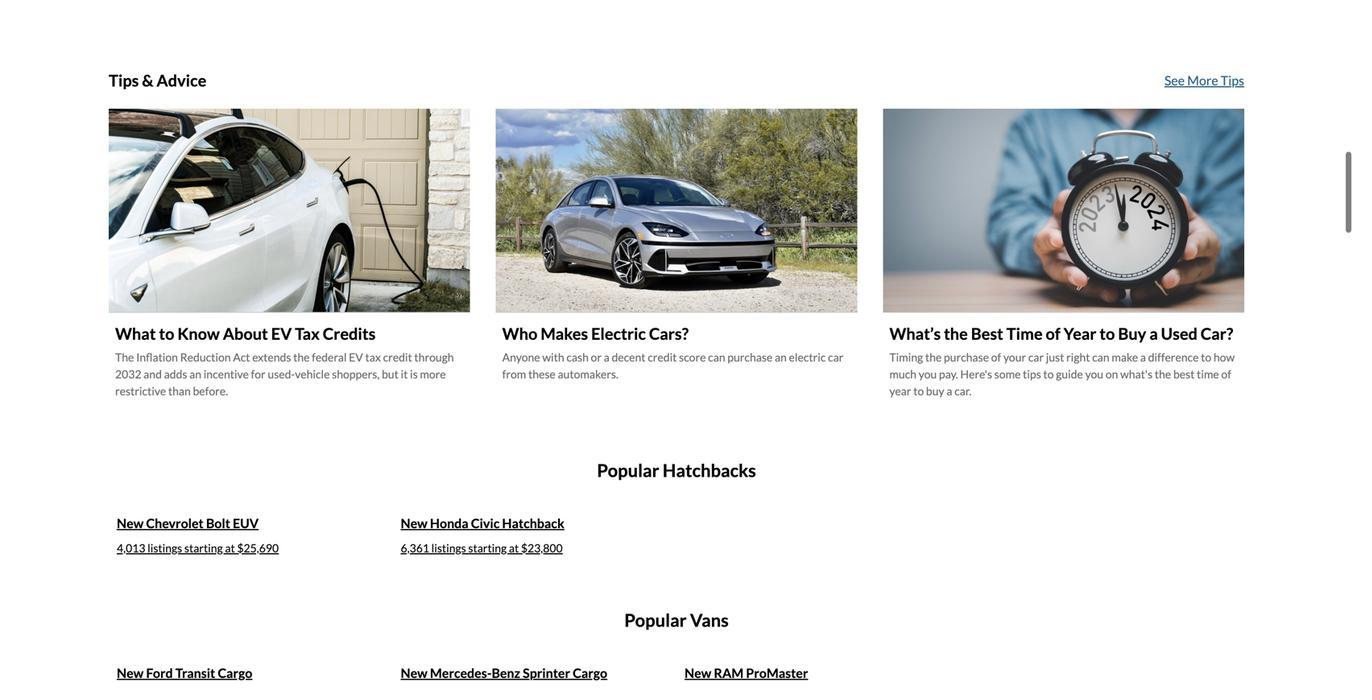 Task type: vqa. For each thing, say whether or not it's contained in the screenshot.


Task type: describe. For each thing, give the bounding box(es) containing it.
extends
[[252, 350, 291, 364]]

adds
[[164, 367, 187, 381]]

than
[[168, 384, 191, 398]]

$25,690
[[237, 541, 279, 555]]

electric
[[789, 350, 826, 364]]

some
[[995, 367, 1021, 381]]

how
[[1214, 350, 1235, 364]]

new for new honda civic hatchback
[[401, 515, 428, 531]]

right
[[1067, 350, 1090, 364]]

4,013
[[117, 541, 145, 555]]

just
[[1046, 350, 1065, 364]]

can inside what's the best time of year to buy a used car? timing the purchase of your car just right can make a difference to how much you pay. here's some tips to guide you on what's the best time of year to buy a car.
[[1093, 350, 1110, 364]]

new for new ford transit cargo
[[117, 665, 144, 681]]

new ford transit cargo
[[117, 665, 252, 681]]

1 horizontal spatial ev
[[349, 350, 363, 364]]

new mercedes-benz sprinter cargo
[[401, 665, 608, 681]]

new for new chevrolet bolt euv
[[117, 515, 144, 531]]

0 horizontal spatial of
[[991, 350, 1002, 364]]

before.
[[193, 384, 228, 398]]

reduction
[[180, 350, 231, 364]]

cars?
[[649, 324, 689, 344]]

makes
[[541, 324, 588, 344]]

restrictive
[[115, 384, 166, 398]]

hatchbacks
[[663, 460, 756, 481]]

inflation
[[136, 350, 178, 364]]

an inside what to know about ev tax credits the inflation reduction act extends the federal ev tax credit through 2032 and adds an incentive for used-vehicle shoppers, but it is more restrictive than before.
[[189, 367, 201, 381]]

car?
[[1201, 324, 1234, 344]]

advice
[[157, 71, 206, 90]]

best
[[1174, 367, 1195, 381]]

0 vertical spatial of
[[1046, 324, 1061, 344]]

honda
[[430, 515, 469, 531]]

difference
[[1149, 350, 1199, 364]]

much
[[890, 367, 917, 381]]

euv
[[233, 515, 259, 531]]

a inside who makes electric cars? anyone with cash or a decent credit score can purchase an electric car from these automakers.
[[604, 350, 610, 364]]

act
[[233, 350, 250, 364]]

electric
[[591, 324, 646, 344]]

$23,800
[[521, 541, 563, 555]]

listings for chevrolet
[[148, 541, 182, 555]]

here's
[[961, 367, 993, 381]]

anyone
[[502, 350, 540, 364]]

what's the best time of year to buy a used car? image
[[883, 109, 1245, 312]]

more
[[420, 367, 446, 381]]

a right buy
[[1150, 324, 1158, 344]]

make
[[1112, 350, 1138, 364]]

timing
[[890, 350, 923, 364]]

6,361 listings starting at $23,800
[[401, 541, 563, 555]]

listings for honda
[[432, 541, 466, 555]]

6,361
[[401, 541, 429, 555]]

transit
[[175, 665, 215, 681]]

vehicle
[[295, 367, 330, 381]]

tax
[[295, 324, 320, 344]]

4,013 listings starting at $25,690
[[117, 541, 279, 555]]

year
[[890, 384, 912, 398]]

is
[[410, 367, 418, 381]]

to inside what to know about ev tax credits the inflation reduction act extends the federal ev tax credit through 2032 and adds an incentive for used-vehicle shoppers, but it is more restrictive than before.
[[159, 324, 174, 344]]

for
[[251, 367, 266, 381]]

new ram promaster
[[685, 665, 808, 681]]

ram
[[714, 665, 744, 681]]

who
[[502, 324, 538, 344]]

sprinter
[[523, 665, 570, 681]]

tips & advice
[[109, 71, 206, 90]]

new honda civic hatchback
[[401, 515, 565, 531]]

on
[[1106, 367, 1118, 381]]

benz
[[492, 665, 520, 681]]

civic
[[471, 515, 500, 531]]

the inside what to know about ev tax credits the inflation reduction act extends the federal ev tax credit through 2032 and adds an incentive for used-vehicle shoppers, but it is more restrictive than before.
[[293, 350, 310, 364]]

promaster
[[746, 665, 808, 681]]

time
[[1197, 367, 1219, 381]]

automakers.
[[558, 367, 619, 381]]

new for new ram promaster
[[685, 665, 712, 681]]

car.
[[955, 384, 972, 398]]

incentive
[[204, 367, 249, 381]]

tips inside "link"
[[1221, 72, 1245, 88]]

about
[[223, 324, 268, 344]]

2032
[[115, 367, 141, 381]]

hatchback
[[502, 515, 565, 531]]



Task type: locate. For each thing, give the bounding box(es) containing it.
1 horizontal spatial at
[[509, 541, 519, 555]]

starting
[[184, 541, 223, 555], [468, 541, 507, 555]]

what
[[115, 324, 156, 344]]

vans
[[690, 610, 729, 631]]

2 can from the left
[[1093, 350, 1110, 364]]

starting for bolt
[[184, 541, 223, 555]]

the down difference
[[1155, 367, 1172, 381]]

through
[[414, 350, 454, 364]]

score
[[679, 350, 706, 364]]

credit down cars?
[[648, 350, 677, 364]]

1 horizontal spatial can
[[1093, 350, 1110, 364]]

time
[[1007, 324, 1043, 344]]

2 listings from the left
[[432, 541, 466, 555]]

year
[[1064, 324, 1097, 344]]

what to know about ev tax credits the inflation reduction act extends the federal ev tax credit through 2032 and adds an incentive for used-vehicle shoppers, but it is more restrictive than before.
[[115, 324, 454, 398]]

1 horizontal spatial cargo
[[573, 665, 608, 681]]

1 horizontal spatial you
[[1086, 367, 1104, 381]]

2 vertical spatial of
[[1222, 367, 1232, 381]]

an
[[775, 350, 787, 364], [189, 367, 201, 381]]

new up 6,361
[[401, 515, 428, 531]]

it
[[401, 367, 408, 381]]

car for time
[[1029, 350, 1044, 364]]

listings down the "chevrolet" at the left bottom
[[148, 541, 182, 555]]

&
[[142, 71, 153, 90]]

0 vertical spatial popular
[[597, 460, 659, 481]]

1 at from the left
[[225, 541, 235, 555]]

the
[[944, 324, 968, 344], [293, 350, 310, 364], [926, 350, 942, 364], [1155, 367, 1172, 381]]

at left $23,800
[[509, 541, 519, 555]]

and
[[144, 367, 162, 381]]

popular for popular hatchbacks
[[597, 460, 659, 481]]

ev up the extends
[[271, 324, 292, 344]]

listings
[[148, 541, 182, 555], [432, 541, 466, 555]]

1 cargo from the left
[[218, 665, 252, 681]]

you
[[919, 367, 937, 381], [1086, 367, 1104, 381]]

guide
[[1056, 367, 1083, 381]]

cargo right sprinter on the left bottom
[[573, 665, 608, 681]]

1 horizontal spatial purchase
[[944, 350, 989, 364]]

ev
[[271, 324, 292, 344], [349, 350, 363, 364]]

purchase inside who makes electric cars? anyone with cash or a decent credit score can purchase an electric car from these automakers.
[[728, 350, 773, 364]]

1 car from the left
[[828, 350, 844, 364]]

a up what's at bottom
[[1141, 350, 1146, 364]]

at for hatchback
[[509, 541, 519, 555]]

new mercedes-benz sprinter cargo link
[[401, 664, 669, 682]]

chevrolet
[[146, 515, 204, 531]]

0 vertical spatial ev
[[271, 324, 292, 344]]

1 horizontal spatial credit
[[648, 350, 677, 364]]

1 can from the left
[[708, 350, 726, 364]]

you left on
[[1086, 367, 1104, 381]]

purchase inside what's the best time of year to buy a used car? timing the purchase of your car just right can make a difference to how much you pay. here's some tips to guide you on what's the best time of year to buy a car.
[[944, 350, 989, 364]]

credit inside what to know about ev tax credits the inflation reduction act extends the federal ev tax credit through 2032 and adds an incentive for used-vehicle shoppers, but it is more restrictive than before.
[[383, 350, 412, 364]]

used-
[[268, 367, 295, 381]]

your
[[1004, 350, 1026, 364]]

tax
[[365, 350, 381, 364]]

can
[[708, 350, 726, 364], [1093, 350, 1110, 364]]

0 horizontal spatial an
[[189, 367, 201, 381]]

2 credit from the left
[[648, 350, 677, 364]]

0 horizontal spatial can
[[708, 350, 726, 364]]

0 horizontal spatial listings
[[148, 541, 182, 555]]

2 car from the left
[[1029, 350, 1044, 364]]

listings down honda
[[432, 541, 466, 555]]

ev up shoppers,
[[349, 350, 363, 364]]

car up tips
[[1029, 350, 1044, 364]]

purchase up here's
[[944, 350, 989, 364]]

cash
[[567, 350, 589, 364]]

of up just
[[1046, 324, 1061, 344]]

0 horizontal spatial you
[[919, 367, 937, 381]]

new
[[117, 515, 144, 531], [401, 515, 428, 531], [117, 665, 144, 681], [401, 665, 428, 681], [685, 665, 712, 681]]

what to know about ev tax credits image
[[109, 109, 470, 312]]

2 starting from the left
[[468, 541, 507, 555]]

who makes electric cars? anyone with cash or a decent credit score can purchase an electric car from these automakers.
[[502, 324, 844, 381]]

new ford transit cargo link
[[117, 664, 385, 682]]

or
[[591, 350, 602, 364]]

decent
[[612, 350, 646, 364]]

purchase for time
[[944, 350, 989, 364]]

1 horizontal spatial of
[[1046, 324, 1061, 344]]

can up on
[[1093, 350, 1110, 364]]

see more tips
[[1165, 72, 1245, 88]]

ford
[[146, 665, 173, 681]]

credit up it
[[383, 350, 412, 364]]

0 horizontal spatial purchase
[[728, 350, 773, 364]]

see
[[1165, 72, 1185, 88]]

0 horizontal spatial starting
[[184, 541, 223, 555]]

credit inside who makes electric cars? anyone with cash or a decent credit score can purchase an electric car from these automakers.
[[648, 350, 677, 364]]

tips
[[1023, 367, 1041, 381]]

from
[[502, 367, 526, 381]]

what's
[[1121, 367, 1153, 381]]

see more tips link
[[1165, 71, 1245, 97]]

new left mercedes-
[[401, 665, 428, 681]]

a left car.
[[947, 384, 953, 398]]

1 vertical spatial ev
[[349, 350, 363, 364]]

pay.
[[939, 367, 958, 381]]

to
[[159, 324, 174, 344], [1100, 324, 1115, 344], [1201, 350, 1212, 364], [1044, 367, 1054, 381], [914, 384, 924, 398]]

buy
[[1118, 324, 1147, 344]]

the
[[115, 350, 134, 364]]

popular for popular vans
[[625, 610, 687, 631]]

2 horizontal spatial of
[[1222, 367, 1232, 381]]

1 starting from the left
[[184, 541, 223, 555]]

1 vertical spatial popular
[[625, 610, 687, 631]]

these
[[529, 367, 556, 381]]

bolt
[[206, 515, 230, 531]]

but
[[382, 367, 399, 381]]

an left 'electric'
[[775, 350, 787, 364]]

purchase
[[728, 350, 773, 364], [944, 350, 989, 364]]

car
[[828, 350, 844, 364], [1029, 350, 1044, 364]]

at down bolt
[[225, 541, 235, 555]]

car inside who makes electric cars? anyone with cash or a decent credit score can purchase an electric car from these automakers.
[[828, 350, 844, 364]]

at
[[225, 541, 235, 555], [509, 541, 519, 555]]

an down reduction
[[189, 367, 201, 381]]

2 cargo from the left
[[573, 665, 608, 681]]

2 purchase from the left
[[944, 350, 989, 364]]

what's the best time of year to buy a used car? timing the purchase of your car just right can make a difference to how much you pay. here's some tips to guide you on what's the best time of year to buy a car.
[[890, 324, 1235, 398]]

the up 'pay.'
[[926, 350, 942, 364]]

with
[[542, 350, 564, 364]]

new chevrolet bolt euv
[[117, 515, 259, 531]]

of down how
[[1222, 367, 1232, 381]]

2 at from the left
[[509, 541, 519, 555]]

tips right more
[[1221, 72, 1245, 88]]

starting for civic
[[468, 541, 507, 555]]

car for cars?
[[828, 350, 844, 364]]

can inside who makes electric cars? anyone with cash or a decent credit score can purchase an electric car from these automakers.
[[708, 350, 726, 364]]

1 horizontal spatial starting
[[468, 541, 507, 555]]

the up vehicle
[[293, 350, 310, 364]]

you up buy
[[919, 367, 937, 381]]

popular vans
[[625, 610, 729, 631]]

1 purchase from the left
[[728, 350, 773, 364]]

tips left &
[[109, 71, 139, 90]]

2 you from the left
[[1086, 367, 1104, 381]]

0 horizontal spatial at
[[225, 541, 235, 555]]

used
[[1161, 324, 1198, 344]]

0 horizontal spatial car
[[828, 350, 844, 364]]

an inside who makes electric cars? anyone with cash or a decent credit score can purchase an electric car from these automakers.
[[775, 350, 787, 364]]

cargo right transit
[[218, 665, 252, 681]]

know
[[178, 324, 220, 344]]

purchase for cars?
[[728, 350, 773, 364]]

1 horizontal spatial listings
[[432, 541, 466, 555]]

1 vertical spatial of
[[991, 350, 1002, 364]]

1 you from the left
[[919, 367, 937, 381]]

starting down civic
[[468, 541, 507, 555]]

1 horizontal spatial tips
[[1221, 72, 1245, 88]]

shoppers,
[[332, 367, 380, 381]]

mercedes-
[[430, 665, 492, 681]]

of
[[1046, 324, 1061, 344], [991, 350, 1002, 364], [1222, 367, 1232, 381]]

1 credit from the left
[[383, 350, 412, 364]]

who makes electric cars? image
[[496, 109, 857, 312]]

purchase left 'electric'
[[728, 350, 773, 364]]

1 listings from the left
[[148, 541, 182, 555]]

cargo
[[218, 665, 252, 681], [573, 665, 608, 681]]

1 horizontal spatial car
[[1029, 350, 1044, 364]]

of left your
[[991, 350, 1002, 364]]

car inside what's the best time of year to buy a used car? timing the purchase of your car just right can make a difference to how much you pay. here's some tips to guide you on what's the best time of year to buy a car.
[[1029, 350, 1044, 364]]

what's
[[890, 324, 941, 344]]

new for new mercedes-benz sprinter cargo
[[401, 665, 428, 681]]

new left ram at the right bottom of the page
[[685, 665, 712, 681]]

new left ford
[[117, 665, 144, 681]]

starting down bolt
[[184, 541, 223, 555]]

can right score
[[708, 350, 726, 364]]

tips
[[109, 71, 139, 90], [1221, 72, 1245, 88]]

new ram promaster link
[[685, 664, 953, 682]]

popular
[[597, 460, 659, 481], [625, 610, 687, 631]]

federal
[[312, 350, 347, 364]]

0 horizontal spatial tips
[[109, 71, 139, 90]]

credits
[[323, 324, 376, 344]]

1 horizontal spatial an
[[775, 350, 787, 364]]

new up 4,013
[[117, 515, 144, 531]]

0 vertical spatial an
[[775, 350, 787, 364]]

car right 'electric'
[[828, 350, 844, 364]]

the left best
[[944, 324, 968, 344]]

0 horizontal spatial cargo
[[218, 665, 252, 681]]

best
[[971, 324, 1004, 344]]

1 vertical spatial an
[[189, 367, 201, 381]]

at for euv
[[225, 541, 235, 555]]

0 horizontal spatial ev
[[271, 324, 292, 344]]

a right or
[[604, 350, 610, 364]]

0 horizontal spatial credit
[[383, 350, 412, 364]]



